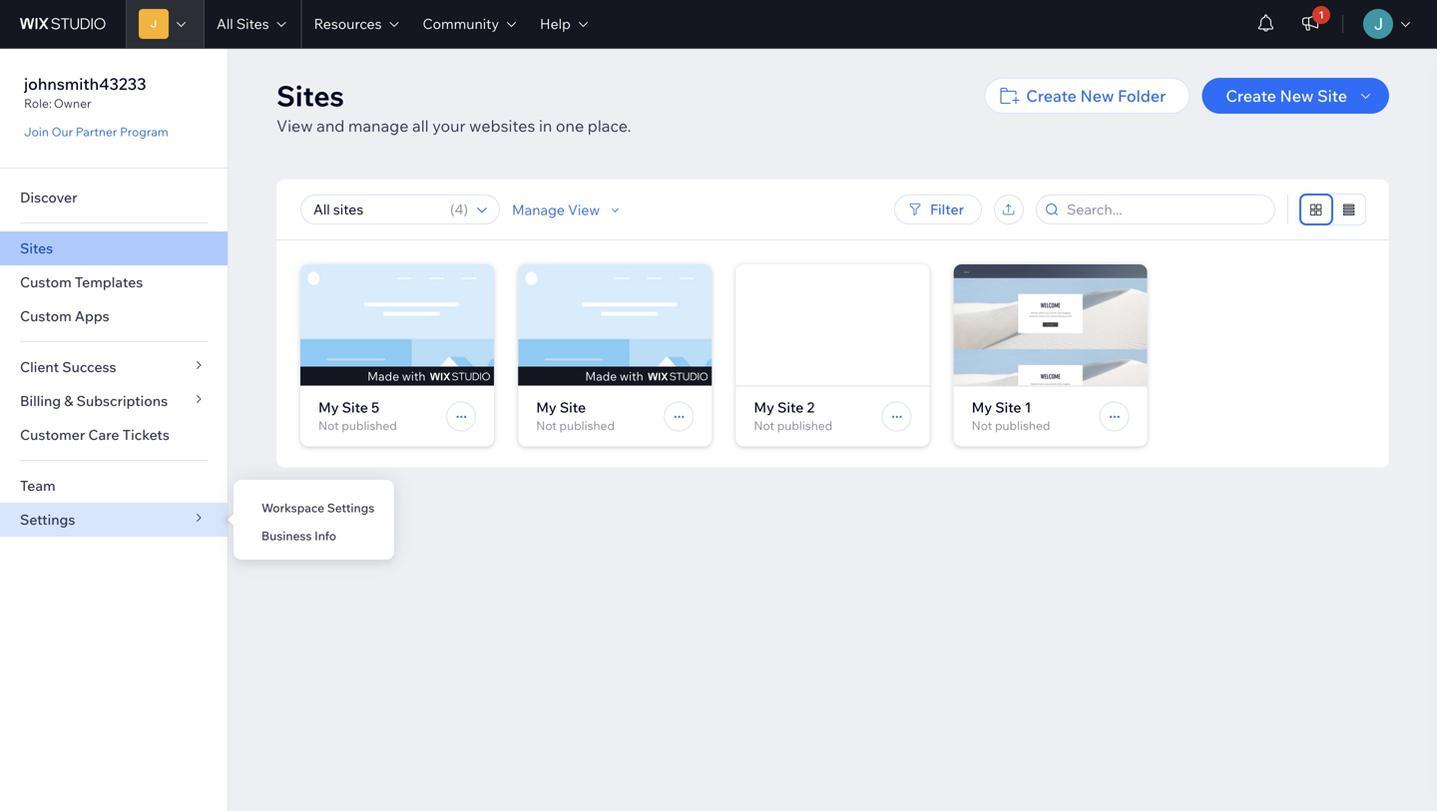 Task type: describe. For each thing, give the bounding box(es) containing it.
custom for custom templates
[[20, 273, 72, 291]]

manage view
[[512, 201, 600, 218]]

tickets
[[122, 426, 170, 444]]

apps
[[75, 307, 109, 325]]

site inside "popup button"
[[1317, 86, 1347, 106]]

published for my site 5
[[342, 418, 397, 433]]

my for my site
[[536, 399, 557, 416]]

customer care tickets
[[20, 426, 170, 444]]

join
[[24, 124, 49, 139]]

my site 2 not published
[[754, 399, 832, 433]]

business info link
[[234, 519, 394, 553]]

team link
[[0, 469, 228, 503]]

1 horizontal spatial 1
[[1319, 8, 1324, 21]]

client success
[[20, 358, 116, 376]]

settings button
[[0, 503, 228, 537]]

my site 1 not published
[[972, 399, 1050, 433]]

new for site
[[1280, 86, 1314, 106]]

care
[[88, 426, 119, 444]]

and
[[316, 116, 345, 136]]

site for my site 1
[[995, 399, 1021, 416]]

info
[[314, 528, 336, 543]]

templates
[[75, 273, 143, 291]]

success
[[62, 358, 116, 376]]

place.
[[588, 116, 631, 136]]

0 vertical spatial sites
[[236, 15, 269, 32]]

list containing my site 5
[[300, 264, 1389, 467]]

4
[[455, 201, 463, 218]]

custom apps link
[[0, 299, 228, 333]]

site for my site
[[560, 399, 586, 416]]

partner
[[76, 124, 117, 139]]

Unsaved view field
[[307, 196, 444, 224]]

create new site button
[[1202, 78, 1389, 114]]

published inside the my site not published
[[559, 418, 615, 433]]

2
[[807, 399, 814, 416]]

my for my site 2
[[754, 399, 774, 416]]

join our partner program button
[[24, 123, 168, 141]]

create for create new site
[[1226, 86, 1276, 106]]

community
[[423, 15, 499, 32]]

customer
[[20, 426, 85, 444]]

manage
[[512, 201, 565, 218]]

5
[[371, 399, 379, 416]]

client success button
[[0, 350, 228, 384]]

site for my site 2
[[777, 399, 804, 416]]

1 inside my site 1 not published
[[1025, 399, 1031, 416]]

settings inside popup button
[[20, 511, 75, 528]]

manage
[[348, 116, 409, 136]]

not inside the my site not published
[[536, 418, 557, 433]]

sites link
[[0, 232, 228, 265]]

sites for sites view and manage all your websites in one place.
[[276, 78, 344, 113]]

folder
[[1118, 86, 1166, 106]]

site for my site 5
[[342, 399, 368, 416]]

join our partner program
[[24, 124, 168, 139]]

create new site
[[1226, 86, 1347, 106]]

( 4 )
[[450, 201, 468, 218]]

view for sites
[[276, 116, 313, 136]]

my site 5 not published
[[318, 399, 397, 433]]

custom templates link
[[0, 265, 228, 299]]

help button
[[528, 0, 600, 48]]

made for my site
[[585, 369, 617, 384]]



Task type: vqa. For each thing, say whether or not it's contained in the screenshot.
publish
no



Task type: locate. For each thing, give the bounding box(es) containing it.
1 create from the left
[[1026, 86, 1077, 106]]

0 horizontal spatial new
[[1080, 86, 1114, 106]]

all
[[217, 15, 233, 32]]

new inside button
[[1080, 86, 1114, 106]]

published for my site 2
[[777, 418, 832, 433]]

role:
[[24, 96, 52, 111]]

with for my site
[[620, 369, 643, 384]]

my for my site 1
[[972, 399, 992, 416]]

help
[[540, 15, 571, 32]]

4 published from the left
[[995, 418, 1050, 433]]

published inside my site 5 not published
[[342, 418, 397, 433]]

discover link
[[0, 181, 228, 215]]

2 with from the left
[[620, 369, 643, 384]]

1 down 'my site 1' image at right top
[[1025, 399, 1031, 416]]

owner
[[54, 96, 91, 111]]

custom up 'custom apps'
[[20, 273, 72, 291]]

filter button
[[894, 195, 982, 225]]

1 vertical spatial custom
[[20, 307, 72, 325]]

1 made with from the left
[[367, 369, 426, 384]]

list
[[300, 264, 1389, 467]]

made with for my site
[[585, 369, 643, 384]]

my site 1 image
[[954, 264, 1147, 386]]

1 my from the left
[[318, 399, 339, 416]]

subscriptions
[[76, 392, 168, 410]]

1 published from the left
[[342, 418, 397, 433]]

not inside my site 5 not published
[[318, 418, 339, 433]]

3 published from the left
[[777, 418, 832, 433]]

0 vertical spatial view
[[276, 116, 313, 136]]

all sites
[[217, 15, 269, 32]]

sites view and manage all your websites in one place.
[[276, 78, 631, 136]]

site inside my site 1 not published
[[995, 399, 1021, 416]]

not for my site 5
[[318, 418, 339, 433]]

my for my site 5
[[318, 399, 339, 416]]

one
[[556, 116, 584, 136]]

custom inside custom templates link
[[20, 273, 72, 291]]

business
[[261, 528, 312, 543]]

1 horizontal spatial with
[[620, 369, 643, 384]]

customer care tickets link
[[0, 418, 228, 452]]

0 vertical spatial custom
[[20, 273, 72, 291]]

2 published from the left
[[559, 418, 615, 433]]

our
[[52, 124, 73, 139]]

create
[[1026, 86, 1077, 106], [1226, 86, 1276, 106]]

1 made from the left
[[367, 369, 399, 384]]

4 my from the left
[[972, 399, 992, 416]]

1 vertical spatial view
[[568, 201, 600, 218]]

1 vertical spatial sites
[[276, 78, 344, 113]]

0 horizontal spatial 1
[[1025, 399, 1031, 416]]

johnsmith43233 role: owner
[[24, 74, 146, 111]]

1 horizontal spatial made with
[[585, 369, 643, 384]]

settings
[[327, 500, 374, 515], [20, 511, 75, 528]]

my inside my site 1 not published
[[972, 399, 992, 416]]

1 new from the left
[[1080, 86, 1114, 106]]

made up 5
[[367, 369, 399, 384]]

billing
[[20, 392, 61, 410]]

workspace settings
[[261, 500, 374, 515]]

1 up create new site "popup button"
[[1319, 8, 1324, 21]]

discover
[[20, 189, 77, 206]]

sidebar element
[[0, 48, 229, 811]]

2 my from the left
[[536, 399, 557, 416]]

create inside "popup button"
[[1226, 86, 1276, 106]]

1 horizontal spatial view
[[568, 201, 600, 218]]

site
[[1317, 86, 1347, 106], [342, 399, 368, 416], [560, 399, 586, 416], [777, 399, 804, 416], [995, 399, 1021, 416]]

2 create from the left
[[1226, 86, 1276, 106]]

settings down team
[[20, 511, 75, 528]]

1 horizontal spatial made
[[585, 369, 617, 384]]

custom
[[20, 273, 72, 291], [20, 307, 72, 325]]

1 horizontal spatial new
[[1280, 86, 1314, 106]]

1
[[1319, 8, 1324, 21], [1025, 399, 1031, 416]]

made
[[367, 369, 399, 384], [585, 369, 617, 384]]

0 horizontal spatial create
[[1026, 86, 1077, 106]]

new
[[1080, 86, 1114, 106], [1280, 86, 1314, 106]]

1 horizontal spatial settings
[[327, 500, 374, 515]]

made for my site 5
[[367, 369, 399, 384]]

made with
[[367, 369, 426, 384], [585, 369, 643, 384]]

2 not from the left
[[536, 418, 557, 433]]

sites for sites
[[20, 240, 53, 257]]

custom left apps
[[20, 307, 72, 325]]

made up the my site not published
[[585, 369, 617, 384]]

my site 2 image
[[736, 264, 930, 386]]

team
[[20, 477, 56, 494]]

view for manage
[[568, 201, 600, 218]]

client
[[20, 358, 59, 376]]

not inside my site 2 not published
[[754, 418, 774, 433]]

published inside my site 1 not published
[[995, 418, 1050, 433]]

published
[[342, 418, 397, 433], [559, 418, 615, 433], [777, 418, 832, 433], [995, 418, 1050, 433]]

1 not from the left
[[318, 418, 339, 433]]

in
[[539, 116, 552, 136]]

sites inside sidebar element
[[20, 240, 53, 257]]

4 not from the left
[[972, 418, 992, 433]]

program
[[120, 124, 168, 139]]

view
[[276, 116, 313, 136], [568, 201, 600, 218]]

sites inside sites view and manage all your websites in one place.
[[276, 78, 344, 113]]

my site not published
[[536, 399, 615, 433]]

sites right all
[[236, 15, 269, 32]]

2 custom from the top
[[20, 307, 72, 325]]

Search... field
[[1061, 196, 1268, 224]]

custom for custom apps
[[20, 307, 72, 325]]

site inside the my site not published
[[560, 399, 586, 416]]

your
[[432, 116, 466, 136]]

0 horizontal spatial sites
[[20, 240, 53, 257]]

manage view button
[[512, 201, 624, 219]]

published inside my site 2 not published
[[777, 418, 832, 433]]

my inside my site 5 not published
[[318, 399, 339, 416]]

custom apps
[[20, 307, 109, 325]]

1 horizontal spatial sites
[[236, 15, 269, 32]]

business info
[[261, 528, 336, 543]]

site inside my site 2 not published
[[777, 399, 804, 416]]

1 custom from the top
[[20, 273, 72, 291]]

view inside dropdown button
[[568, 201, 600, 218]]

with
[[402, 369, 426, 384], [620, 369, 643, 384]]

0 horizontal spatial with
[[402, 369, 426, 384]]

0 horizontal spatial made with
[[367, 369, 426, 384]]

sites
[[236, 15, 269, 32], [276, 78, 344, 113], [20, 240, 53, 257]]

0 horizontal spatial made
[[367, 369, 399, 384]]

3 not from the left
[[754, 418, 774, 433]]

create for create new folder
[[1026, 86, 1077, 106]]

my inside my site 2 not published
[[754, 399, 774, 416]]

create new folder button
[[984, 78, 1190, 114]]

&
[[64, 392, 73, 410]]

new inside "popup button"
[[1280, 86, 1314, 106]]

workspace
[[261, 500, 324, 515]]

published for my site 1
[[995, 418, 1050, 433]]

johnsmith43233
[[24, 74, 146, 94]]

made with for my site 5
[[367, 369, 426, 384]]

2 new from the left
[[1280, 86, 1314, 106]]

2 vertical spatial sites
[[20, 240, 53, 257]]

made with up the my site not published
[[585, 369, 643, 384]]

with for my site 5
[[402, 369, 426, 384]]

not inside my site 1 not published
[[972, 418, 992, 433]]

view left and
[[276, 116, 313, 136]]

my inside the my site not published
[[536, 399, 557, 416]]

(
[[450, 201, 455, 218]]

workspace settings link
[[234, 491, 394, 525]]

view inside sites view and manage all your websites in one place.
[[276, 116, 313, 136]]

settings up info
[[327, 500, 374, 515]]

websites
[[469, 116, 535, 136]]

custom inside custom apps link
[[20, 307, 72, 325]]

all
[[412, 116, 429, 136]]

1 horizontal spatial create
[[1226, 86, 1276, 106]]

not for my site 2
[[754, 418, 774, 433]]

site inside my site 5 not published
[[342, 399, 368, 416]]

custom templates
[[20, 273, 143, 291]]

resources
[[314, 15, 382, 32]]

j button
[[126, 0, 204, 48]]

1 vertical spatial 1
[[1025, 399, 1031, 416]]

2 made from the left
[[585, 369, 617, 384]]

create new folder
[[1026, 86, 1166, 106]]

not for my site 1
[[972, 418, 992, 433]]

not
[[318, 418, 339, 433], [536, 418, 557, 433], [754, 418, 774, 433], [972, 418, 992, 433]]

billing & subscriptions
[[20, 392, 168, 410]]

sites down the discover
[[20, 240, 53, 257]]

create inside button
[[1026, 86, 1077, 106]]

billing & subscriptions button
[[0, 384, 228, 418]]

3 my from the left
[[754, 399, 774, 416]]

new for folder
[[1080, 86, 1114, 106]]

0 horizontal spatial settings
[[20, 511, 75, 528]]

sites up and
[[276, 78, 344, 113]]

made with up 5
[[367, 369, 426, 384]]

2 horizontal spatial sites
[[276, 78, 344, 113]]

2 made with from the left
[[585, 369, 643, 384]]

view right manage
[[568, 201, 600, 218]]

1 with from the left
[[402, 369, 426, 384]]

)
[[463, 201, 468, 218]]

0 horizontal spatial view
[[276, 116, 313, 136]]

my
[[318, 399, 339, 416], [536, 399, 557, 416], [754, 399, 774, 416], [972, 399, 992, 416]]

0 vertical spatial 1
[[1319, 8, 1324, 21]]

j
[[150, 17, 157, 30]]

filter
[[930, 201, 964, 218]]



